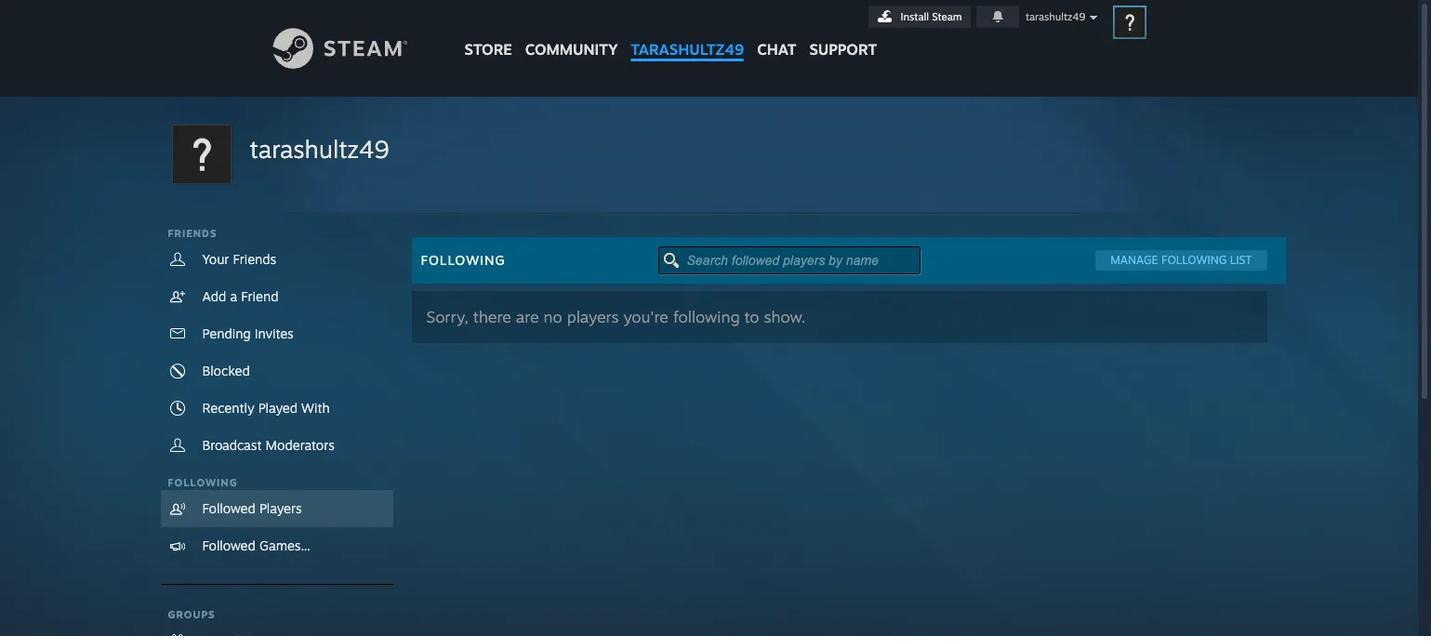 Task type: locate. For each thing, give the bounding box(es) containing it.
1 horizontal spatial tarashultz49 link
[[624, 0, 751, 67]]

add
[[202, 288, 226, 304]]

your friends link
[[160, 241, 393, 278]]

manage
[[1111, 253, 1159, 267]]

friends inside your friends link
[[233, 251, 276, 267]]

add a friend link
[[160, 278, 393, 315]]

0 horizontal spatial following
[[673, 307, 740, 327]]

friends up your
[[168, 227, 217, 240]]

show.
[[764, 307, 806, 327]]

1 horizontal spatial friends
[[233, 251, 276, 267]]

0 vertical spatial following
[[1162, 253, 1227, 267]]

1 vertical spatial following
[[168, 476, 238, 489]]

sorry,
[[427, 307, 469, 327]]

install
[[901, 10, 929, 23]]

following left list
[[1162, 253, 1227, 267]]

community
[[525, 40, 618, 59]]

1 vertical spatial following
[[673, 307, 740, 327]]

add a friend
[[202, 288, 279, 304]]

1 vertical spatial friends
[[233, 251, 276, 267]]

are
[[516, 307, 539, 327]]

played
[[258, 400, 298, 416]]

following
[[1162, 253, 1227, 267], [673, 307, 740, 327]]

followed down followed players
[[202, 538, 256, 553]]

following up the sorry,
[[421, 252, 505, 268]]

2 followed from the top
[[202, 538, 256, 553]]

2 horizontal spatial tarashultz49
[[1026, 10, 1086, 23]]

chat link
[[751, 0, 803, 63]]

following left "to"
[[673, 307, 740, 327]]

install steam
[[901, 10, 962, 23]]

tarashultz49
[[1026, 10, 1086, 23], [631, 40, 744, 59], [250, 134, 389, 164]]

store
[[465, 40, 512, 59]]

0 vertical spatial following
[[421, 252, 505, 268]]

manage following list button
[[1096, 250, 1267, 271]]

followed up followed games...
[[202, 500, 256, 516]]

0 vertical spatial followed
[[202, 500, 256, 516]]

players
[[259, 500, 302, 516]]

recently played with
[[202, 400, 330, 416]]

0 horizontal spatial friends
[[168, 227, 217, 240]]

friends up friend
[[233, 251, 276, 267]]

pending
[[202, 326, 251, 341]]

1 vertical spatial followed
[[202, 538, 256, 553]]

0 horizontal spatial following
[[168, 476, 238, 489]]

you're
[[624, 307, 669, 327]]

0 horizontal spatial tarashultz49
[[250, 134, 389, 164]]

2 vertical spatial tarashultz49
[[250, 134, 389, 164]]

moderators
[[266, 437, 335, 453]]

friend
[[241, 288, 279, 304]]

0 vertical spatial tarashultz49
[[1026, 10, 1086, 23]]

friends
[[168, 227, 217, 240], [233, 251, 276, 267]]

broadcast moderators link
[[160, 427, 393, 464]]

1 horizontal spatial tarashultz49
[[631, 40, 744, 59]]

to
[[745, 307, 760, 327]]

followed
[[202, 500, 256, 516], [202, 538, 256, 553]]

1 followed from the top
[[202, 500, 256, 516]]

1 vertical spatial tarashultz49
[[631, 40, 744, 59]]

pending invites
[[202, 326, 294, 341]]

following down broadcast
[[168, 476, 238, 489]]

0 horizontal spatial tarashultz49 link
[[250, 132, 389, 167]]

tarashultz49 inside tarashultz49 link
[[631, 40, 744, 59]]

1 horizontal spatial following
[[1162, 253, 1227, 267]]

0 vertical spatial tarashultz49 link
[[624, 0, 751, 67]]

followed for followed games...
[[202, 538, 256, 553]]

1 horizontal spatial following
[[421, 252, 505, 268]]

tarashultz49 link
[[624, 0, 751, 67], [250, 132, 389, 167]]

install steam link
[[868, 6, 971, 28]]

following
[[421, 252, 505, 268], [168, 476, 238, 489]]

store link
[[458, 0, 519, 67]]

tarashultz49 for tarashultz49 link to the top
[[631, 40, 744, 59]]



Task type: vqa. For each thing, say whether or not it's contained in the screenshot.
Pending
yes



Task type: describe. For each thing, give the bounding box(es) containing it.
a
[[230, 288, 237, 304]]

Search followed players by name text field
[[658, 247, 920, 274]]

blocked link
[[160, 353, 393, 390]]

broadcast
[[202, 437, 262, 453]]

followed for followed players
[[202, 500, 256, 516]]

chat
[[757, 40, 797, 59]]

tarashultz49 for tarashultz49 link to the bottom
[[250, 134, 389, 164]]

recently played with link
[[160, 390, 393, 427]]

your friends
[[202, 251, 276, 267]]

groups
[[168, 608, 215, 621]]

with
[[301, 400, 330, 416]]

support
[[810, 40, 877, 59]]

0 vertical spatial friends
[[168, 227, 217, 240]]

followed players
[[202, 500, 302, 516]]

list
[[1230, 253, 1253, 267]]

invites
[[255, 326, 294, 341]]

community link
[[519, 0, 624, 67]]

manage following list
[[1111, 253, 1253, 267]]

games...
[[259, 538, 311, 553]]

your
[[202, 251, 229, 267]]

there
[[473, 307, 511, 327]]

steam
[[932, 10, 962, 23]]

blocked
[[202, 363, 250, 379]]

followed games... link
[[160, 527, 393, 565]]

sorry, there are no players you're following to show.
[[427, 307, 806, 327]]

pending invites link
[[160, 315, 393, 353]]

followed players link
[[160, 490, 393, 527]]

following inside button
[[1162, 253, 1227, 267]]

followed games...
[[202, 538, 311, 553]]

players
[[567, 307, 619, 327]]

no
[[544, 307, 563, 327]]

recently
[[202, 400, 254, 416]]

1 vertical spatial tarashultz49 link
[[250, 132, 389, 167]]

broadcast moderators
[[202, 437, 335, 453]]

support link
[[803, 0, 884, 63]]



